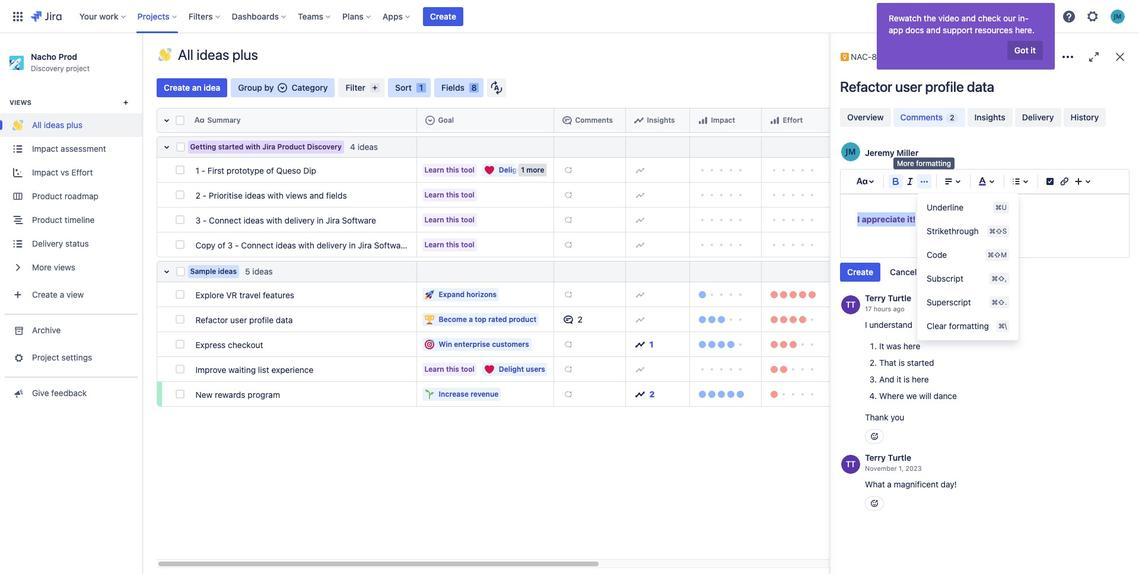 Task type: locate. For each thing, give the bounding box(es) containing it.
create a view button
[[0, 283, 142, 307]]

0 horizontal spatial effort
[[71, 168, 93, 178]]

delivery
[[1023, 112, 1055, 122], [32, 239, 63, 249]]

2 vertical spatial impact
[[32, 168, 58, 178]]

delivery inside jira product discovery navigation element
[[32, 239, 63, 249]]

more formatting tooltip
[[894, 158, 955, 170]]

turtle inside terry turtle 17 hours ago
[[888, 293, 912, 303]]

terry up the november
[[865, 453, 886, 463]]

formatting for more formatting
[[917, 159, 952, 168]]

2023
[[906, 465, 922, 472]]

5 learn from the top
[[425, 365, 444, 374]]

a for create
[[60, 290, 64, 300]]

this
[[446, 165, 459, 174], [446, 190, 459, 199], [446, 215, 459, 224], [446, 240, 459, 249], [446, 365, 459, 374]]

- left prioritise
[[203, 190, 207, 200]]

align left image
[[942, 175, 956, 189]]

0 vertical spatial refactor
[[841, 78, 893, 95]]

it for got
[[1031, 45, 1036, 55]]

⌘⇧,
[[992, 275, 1007, 283]]

:heart: image
[[485, 165, 494, 175]]

3 learn this tool from the top
[[425, 215, 475, 224]]

1 horizontal spatial more
[[898, 159, 915, 168]]

0 horizontal spatial 3
[[196, 215, 201, 225]]

views down delivery status
[[54, 263, 75, 273]]

we
[[907, 391, 918, 401]]

explore
[[196, 290, 224, 300]]

comments right comments image
[[575, 116, 613, 124]]

add reaction image
[[870, 499, 880, 509]]

new
[[196, 390, 213, 400]]

this for 3 - connect ideas with delivery in jira software
[[446, 215, 459, 224]]

:seedling: image
[[425, 390, 434, 399], [425, 390, 434, 399]]

impact up impact vs effort
[[32, 144, 58, 154]]

0 vertical spatial all ideas plus
[[178, 46, 258, 63]]

0 vertical spatial effort
[[783, 116, 803, 124]]

0 horizontal spatial and
[[310, 190, 324, 200]]

effort right the vs
[[71, 168, 93, 178]]

delight for improve waiting list experience
[[499, 365, 524, 374]]

it inside button
[[1031, 45, 1036, 55]]

0 horizontal spatial all
[[32, 120, 42, 130]]

express checkout
[[196, 340, 263, 350]]

4 this from the top
[[446, 240, 459, 249]]

3 up copy
[[196, 215, 201, 225]]

more
[[527, 165, 545, 174]]

cell
[[417, 108, 554, 133], [554, 108, 626, 133], [626, 108, 690, 133], [690, 108, 762, 133], [762, 108, 834, 133]]

refactor down nac-8 link
[[841, 78, 893, 95]]

it right and
[[897, 375, 902, 385]]

users for improve waiting list experience
[[526, 365, 546, 374]]

insights button left delivery button
[[968, 108, 1013, 127]]

0 vertical spatial delivery
[[285, 215, 315, 225]]

current project sidebar image
[[129, 47, 156, 71]]

comments up miller
[[901, 112, 943, 122]]

1 vertical spatial impact
[[32, 144, 58, 154]]

users down customers
[[526, 365, 546, 374]]

expand
[[439, 290, 465, 299]]

1 terry from the top
[[865, 293, 886, 303]]

1 horizontal spatial user
[[896, 78, 923, 95]]

terry inside terry turtle november 1, 2023
[[865, 453, 886, 463]]

your
[[79, 11, 97, 21]]

1 vertical spatial more
[[32, 263, 52, 273]]

impact right impact icon
[[711, 116, 736, 124]]

effort right effort image
[[783, 116, 803, 124]]

your profile and settings image
[[1111, 9, 1125, 23]]

0 vertical spatial i
[[858, 214, 860, 224]]

delight users
[[499, 165, 546, 174], [499, 365, 546, 374]]

product timeline
[[32, 215, 95, 225]]

0 horizontal spatial i
[[858, 214, 860, 224]]

1 vertical spatial users
[[526, 365, 546, 374]]

0 vertical spatial users
[[526, 165, 546, 174]]

group containing create
[[841, 263, 924, 282]]

create button up 17
[[841, 263, 881, 282]]

5 cell from the left
[[762, 108, 834, 133]]

learn this tool
[[425, 165, 475, 174], [425, 190, 475, 199], [425, 215, 475, 224], [425, 240, 475, 249], [425, 365, 475, 374]]

i inside text box
[[858, 214, 860, 224]]

increase revenue
[[439, 390, 499, 399]]

create button inside primary element
[[423, 7, 464, 26]]

1 vertical spatial delight
[[499, 365, 524, 374]]

here up that is started
[[904, 341, 921, 351]]

delight users down customers
[[499, 365, 546, 374]]

data
[[967, 78, 995, 95], [276, 315, 293, 325]]

5 this from the top
[[446, 365, 459, 374]]

turtle for terry turtle 17 hours ago
[[888, 293, 912, 303]]

list
[[258, 365, 269, 375]]

1 vertical spatial terry
[[865, 453, 886, 463]]

tab list
[[839, 107, 1131, 128]]

insights image
[[635, 340, 645, 349]]

plus up impact assessment link
[[66, 120, 83, 130]]

:trophy: image
[[425, 315, 434, 324], [425, 315, 434, 324]]

jira image
[[31, 9, 62, 23], [31, 9, 62, 23]]

0 vertical spatial views
[[286, 190, 307, 200]]

1 button
[[631, 335, 685, 354]]

- up copy
[[203, 215, 207, 225]]

more views
[[32, 263, 75, 273]]

delivery left history
[[1023, 112, 1055, 122]]

and up the support
[[962, 13, 976, 23]]

prioritise
[[209, 190, 243, 200]]

overview button
[[841, 108, 891, 127]]

0 vertical spatial profile
[[926, 78, 964, 95]]

plans
[[342, 11, 364, 21]]

0 vertical spatial more
[[898, 159, 915, 168]]

- right copy
[[235, 240, 239, 250]]

i for i understand
[[865, 320, 868, 330]]

create down more views
[[32, 290, 58, 300]]

0 vertical spatial impact
[[711, 116, 736, 124]]

0 vertical spatial and
[[962, 13, 976, 23]]

main content
[[0, 3, 1140, 575]]

hours
[[874, 305, 892, 313]]

2 right insights icon
[[650, 389, 655, 399]]

of left 'queso'
[[266, 165, 274, 175]]

- for connect
[[203, 215, 207, 225]]

autosave is enabled image
[[491, 81, 503, 95]]

impact assessment
[[32, 144, 106, 154]]

project settings button
[[0, 346, 142, 370]]

will
[[920, 391, 932, 401]]

improve waiting list experience
[[196, 365, 314, 375]]

work
[[99, 11, 118, 21]]

nac-
[[851, 52, 872, 62]]

2 - prioritise ideas with views and fields
[[196, 190, 347, 200]]

and left fields
[[310, 190, 324, 200]]

insights right insights icon
[[647, 116, 675, 124]]

impact for impact assessment
[[32, 144, 58, 154]]

views down 'queso'
[[286, 190, 307, 200]]

a right 'what'
[[888, 480, 892, 490]]

what a magnificent day!
[[865, 480, 957, 490]]

help image
[[1063, 9, 1077, 23]]

and it is here
[[880, 375, 929, 385]]

all inside all ideas plus link
[[32, 120, 42, 130]]

of
[[266, 165, 274, 175], [218, 240, 226, 250]]

1 left first
[[196, 165, 199, 175]]

1 horizontal spatial data
[[967, 78, 995, 95]]

1 vertical spatial profile
[[249, 315, 274, 325]]

data down features
[[276, 315, 293, 325]]

main content containing all ideas plus
[[0, 3, 1140, 575]]

getting started with jira product discovery
[[190, 142, 342, 151], [190, 142, 342, 151]]

projects
[[137, 11, 170, 21]]

3 - connect ideas with delivery in jira software
[[196, 215, 376, 225]]

4 learn from the top
[[425, 240, 444, 249]]

turtle up 1,
[[888, 453, 912, 463]]

delight users right :heart: image
[[499, 165, 546, 174]]

create right the apps dropdown button on the top left
[[430, 11, 456, 21]]

i down 17
[[865, 320, 868, 330]]

0 horizontal spatial it
[[897, 375, 902, 385]]

project
[[32, 353, 59, 363]]

banner containing your work
[[0, 0, 1140, 33]]

terry
[[865, 293, 886, 303], [865, 453, 886, 463]]

connect up 5 ideas
[[241, 240, 274, 250]]

:heart: image for 1 - first prototype of queso dip
[[485, 165, 494, 175]]

1 horizontal spatial views
[[286, 190, 307, 200]]

profile down the support
[[926, 78, 964, 95]]

1 horizontal spatial refactor
[[841, 78, 893, 95]]

with
[[246, 142, 261, 151], [246, 142, 261, 151], [268, 190, 284, 200], [266, 215, 282, 225], [299, 240, 315, 250]]

comments image
[[564, 315, 573, 324]]

by
[[264, 83, 274, 93]]

create inside primary element
[[430, 11, 456, 21]]

impact inside button
[[711, 116, 736, 124]]

nac-8
[[851, 52, 877, 62]]

1 horizontal spatial insights
[[975, 112, 1006, 122]]

checkout
[[228, 340, 263, 350]]

1 vertical spatial 2 button
[[631, 385, 685, 404]]

formatting inside tooltip
[[917, 159, 952, 168]]

delivery for delivery
[[1023, 112, 1055, 122]]

profile down travel
[[249, 315, 274, 325]]

delivery button
[[1016, 108, 1062, 127]]

1 turtle from the top
[[888, 293, 912, 303]]

create button right the apps dropdown button on the top left
[[423, 7, 464, 26]]

more down delivery status
[[32, 263, 52, 273]]

the
[[924, 13, 937, 23]]

4 cell from the left
[[690, 108, 762, 133]]

1 vertical spatial all
[[32, 120, 42, 130]]

0 vertical spatial formatting
[[917, 159, 952, 168]]

settings image
[[1086, 9, 1101, 23]]

a for what
[[888, 480, 892, 490]]

more inside jira product discovery navigation element
[[32, 263, 52, 273]]

more formatting image
[[918, 175, 932, 189]]

give
[[32, 388, 49, 399]]

2 vertical spatial a
[[888, 480, 892, 490]]

in-
[[1019, 13, 1029, 23]]

2 learn this tool from the top
[[425, 190, 475, 199]]

1 vertical spatial in
[[349, 240, 356, 250]]

group
[[0, 83, 142, 314], [918, 196, 1019, 338], [841, 263, 924, 282]]

thank
[[865, 413, 889, 423]]

0 vertical spatial connect
[[209, 215, 241, 225]]

4 tool from the top
[[461, 240, 475, 249]]

:wave: image
[[158, 48, 172, 61], [158, 48, 172, 61], [12, 120, 23, 131]]

users right :heart: image
[[526, 165, 546, 174]]

2 inside tab list
[[950, 113, 955, 122]]

0 horizontal spatial all ideas plus
[[32, 120, 83, 130]]

1 vertical spatial refactor user profile data
[[196, 315, 293, 325]]

impact left the vs
[[32, 168, 58, 178]]

more down miller
[[898, 159, 915, 168]]

getting
[[190, 142, 216, 151], [190, 142, 216, 151]]

0 vertical spatial it
[[1031, 45, 1036, 55]]

all ideas plus up idea
[[178, 46, 258, 63]]

of right copy
[[218, 240, 226, 250]]

code
[[927, 250, 948, 260]]

1 horizontal spatial in
[[349, 240, 356, 250]]

1 vertical spatial a
[[469, 315, 473, 324]]

tab list containing overview
[[839, 107, 1131, 128]]

0 horizontal spatial create button
[[423, 7, 464, 26]]

impact for impact vs effort
[[32, 168, 58, 178]]

3 learn from the top
[[425, 215, 444, 224]]

add image
[[564, 165, 573, 175], [564, 165, 573, 175], [635, 165, 645, 175], [564, 215, 573, 225], [635, 215, 645, 225], [564, 240, 573, 250], [635, 290, 645, 299], [635, 315, 645, 324], [564, 365, 573, 374], [635, 365, 645, 374], [564, 390, 573, 399], [564, 390, 573, 399]]

delight right :heart: image
[[499, 165, 524, 174]]

plus
[[233, 46, 258, 63], [66, 120, 83, 130]]

1 vertical spatial is
[[904, 375, 910, 385]]

0 horizontal spatial plus
[[66, 120, 83, 130]]

insights button left impact icon
[[631, 111, 685, 130]]

3 right copy
[[228, 240, 233, 250]]

assessment
[[61, 144, 106, 154]]

terry for terry turtle november 1, 2023
[[865, 453, 886, 463]]

insights left delivery button
[[975, 112, 1006, 122]]

create up 17
[[848, 267, 874, 277]]

1 vertical spatial 8
[[472, 83, 477, 93]]

1 this from the top
[[446, 165, 459, 174]]

view
[[67, 290, 84, 300]]

1 horizontal spatial i
[[865, 320, 868, 330]]

2 delight from the top
[[499, 365, 524, 374]]

create left "an" on the top
[[164, 83, 190, 93]]

a left top
[[469, 315, 473, 324]]

delivery inside button
[[1023, 112, 1055, 122]]

terry inside terry turtle 17 hours ago
[[865, 293, 886, 303]]

2 turtle from the top
[[888, 453, 912, 463]]

refactor user profile data down explore vr travel features
[[196, 315, 293, 325]]

2 tool from the top
[[461, 190, 475, 199]]

0 horizontal spatial 2 button
[[559, 310, 621, 329]]

data down resources
[[967, 78, 995, 95]]

2 learn from the top
[[425, 190, 444, 199]]

a inside popup button
[[60, 290, 64, 300]]

category
[[292, 83, 328, 93]]

- left first
[[202, 165, 205, 175]]

delight down customers
[[499, 365, 524, 374]]

learn this tool for copy of 3 - connect ideas with delivery in jira software
[[425, 240, 475, 249]]

1 horizontal spatial all ideas plus
[[178, 46, 258, 63]]

create button
[[423, 7, 464, 26], [841, 263, 881, 282]]

1 horizontal spatial refactor user profile data
[[841, 78, 995, 95]]

effort image
[[770, 116, 780, 125]]

1 horizontal spatial effort
[[783, 116, 803, 124]]

1 inside button
[[650, 339, 654, 349]]

expand horizons
[[439, 290, 497, 299]]

1 vertical spatial and
[[927, 25, 941, 35]]

i left appreciate at top right
[[858, 214, 860, 224]]

add image
[[564, 190, 573, 200], [564, 190, 573, 200], [635, 190, 645, 200], [564, 215, 573, 225], [564, 240, 573, 250], [635, 240, 645, 250], [564, 290, 573, 299], [564, 290, 573, 299], [564, 340, 573, 349], [564, 340, 573, 349], [564, 365, 573, 374]]

:heart: image for improve waiting list experience
[[485, 365, 494, 374]]

1 delight users from the top
[[499, 165, 546, 174]]

3 tool from the top
[[461, 215, 475, 224]]

1 horizontal spatial a
[[469, 315, 473, 324]]

views
[[286, 190, 307, 200], [54, 263, 75, 273]]

all right :wave: image at the top of the page
[[32, 120, 42, 130]]

1 vertical spatial i
[[865, 320, 868, 330]]

here up the where we will dance
[[912, 375, 929, 385]]

- for prioritise
[[203, 190, 207, 200]]

:wave: image
[[12, 120, 23, 131]]

1 users from the top
[[526, 165, 546, 174]]

1 horizontal spatial delivery
[[1023, 112, 1055, 122]]

0 horizontal spatial comments
[[575, 116, 613, 124]]

that is started
[[880, 358, 935, 368]]

banner
[[0, 0, 1140, 33]]

4 learn this tool from the top
[[425, 240, 475, 249]]

1 horizontal spatial plus
[[233, 46, 258, 63]]

2 horizontal spatial a
[[888, 480, 892, 490]]

2 right comments image
[[578, 314, 583, 324]]

become
[[439, 315, 467, 324]]

2 cell from the left
[[554, 108, 626, 133]]

1 delight from the top
[[499, 165, 524, 174]]

0 horizontal spatial delivery
[[32, 239, 63, 249]]

strikethrough
[[927, 226, 979, 236]]

all ideas plus up impact assessment
[[32, 120, 83, 130]]

product
[[277, 142, 305, 151], [277, 142, 305, 151], [32, 191, 62, 202], [32, 215, 62, 225]]

1 vertical spatial views
[[54, 263, 75, 273]]

0 vertical spatial refactor user profile data
[[841, 78, 995, 95]]

2 up more formatting
[[950, 113, 955, 122]]

0 horizontal spatial refactor user profile data
[[196, 315, 293, 325]]

2 users from the top
[[526, 365, 546, 374]]

1 right insights image
[[650, 339, 654, 349]]

thank you
[[865, 413, 905, 423]]

our
[[1004, 13, 1016, 23]]

formatting down superscript
[[950, 321, 989, 331]]

connect down prioritise
[[209, 215, 241, 225]]

turtle inside terry turtle november 1, 2023
[[888, 453, 912, 463]]

more inside tooltip
[[898, 159, 915, 168]]

copy of 3 - connect ideas with delivery in jira software
[[196, 240, 409, 250]]

and down the
[[927, 25, 941, 35]]

superscript
[[927, 297, 972, 307]]

project settings image
[[12, 352, 24, 364]]

i for i appreciate it!
[[858, 214, 860, 224]]

is down that is started
[[904, 375, 910, 385]]

1 right sort
[[419, 83, 423, 93]]

refactor up express
[[196, 315, 228, 325]]

0 horizontal spatial user
[[230, 315, 247, 325]]

2 left prioritise
[[196, 190, 201, 200]]

2 delight users from the top
[[499, 365, 546, 374]]

1 vertical spatial delight users
[[499, 365, 546, 374]]

more for more views
[[32, 263, 52, 273]]

⌘⇧s
[[990, 227, 1007, 235]]

a left the view
[[60, 290, 64, 300]]

more views link
[[0, 256, 142, 280]]

0 vertical spatial of
[[266, 165, 274, 175]]

formatting inside group
[[950, 321, 989, 331]]

plans button
[[339, 7, 376, 26]]

1 vertical spatial of
[[218, 240, 226, 250]]

collapse all image
[[159, 113, 174, 128]]

1 vertical spatial here
[[912, 375, 929, 385]]

more image
[[1061, 50, 1076, 64]]

users for 1 - first prototype of queso dip
[[526, 165, 546, 174]]

0 vertical spatial a
[[60, 290, 64, 300]]

is right that
[[899, 358, 905, 368]]

terry turtle november 1, 2023
[[865, 453, 922, 472]]

sort
[[395, 83, 412, 93]]

2 terry from the top
[[865, 453, 886, 463]]

it right "got"
[[1031, 45, 1036, 55]]

delivery down fields
[[317, 240, 347, 250]]

delivery up more views
[[32, 239, 63, 249]]

insights image
[[634, 116, 644, 125]]

0 horizontal spatial in
[[317, 215, 324, 225]]

1 vertical spatial formatting
[[950, 321, 989, 331]]

formatting up 'more formatting' image
[[917, 159, 952, 168]]

summary
[[207, 116, 241, 124]]

turtle up ago
[[888, 293, 912, 303]]

a for become
[[469, 315, 473, 324]]

delivery for delivery status
[[32, 239, 63, 249]]

1
[[419, 83, 423, 93], [196, 165, 199, 175], [521, 165, 525, 174], [650, 339, 654, 349]]

impact assessment link
[[0, 137, 142, 161]]

0 vertical spatial terry
[[865, 293, 886, 303]]

0 vertical spatial delight users
[[499, 165, 546, 174]]

⌘\
[[999, 322, 1007, 330]]

more formatting
[[898, 159, 952, 168]]

:heart: image
[[485, 165, 494, 175], [485, 365, 494, 374], [485, 365, 494, 374]]

all up create an idea at the left top of the page
[[178, 46, 193, 63]]

1 horizontal spatial it
[[1031, 45, 1036, 55]]

1 vertical spatial delivery
[[32, 239, 63, 249]]

2 this from the top
[[446, 190, 459, 199]]

3 this from the top
[[446, 215, 459, 224]]

0 horizontal spatial views
[[54, 263, 75, 273]]

plus up group
[[233, 46, 258, 63]]

tab list inside main content
[[839, 107, 1131, 128]]

filters
[[189, 11, 213, 21]]

0 vertical spatial delight
[[499, 165, 524, 174]]

0 vertical spatial user
[[896, 78, 923, 95]]

0 vertical spatial 8
[[872, 52, 877, 62]]

tool for copy of 3 - connect ideas with delivery in jira software
[[461, 240, 475, 249]]

0 horizontal spatial more
[[32, 263, 52, 273]]

turtle for terry turtle november 1, 2023
[[888, 453, 912, 463]]

refactor user profile data down the docs
[[841, 78, 995, 95]]

impact vs effort link
[[0, 161, 142, 185]]

product roadmap link
[[0, 185, 142, 209]]

delivery up copy of 3 - connect ideas with delivery in jira software
[[285, 215, 315, 225]]

all
[[178, 46, 193, 63], [32, 120, 42, 130]]

1 vertical spatial all ideas plus
[[32, 120, 83, 130]]

more
[[898, 159, 915, 168], [32, 263, 52, 273]]

2 horizontal spatial and
[[962, 13, 976, 23]]

terry up 17
[[865, 293, 886, 303]]

nacho prod discovery project
[[31, 52, 90, 73]]

1 vertical spatial refactor
[[196, 315, 228, 325]]

0 horizontal spatial a
[[60, 290, 64, 300]]



Task type: vqa. For each thing, say whether or not it's contained in the screenshot.


Task type: describe. For each thing, give the bounding box(es) containing it.
enterprise
[[454, 340, 490, 349]]

insights inside tab list
[[975, 112, 1006, 122]]

more for more formatting
[[898, 159, 915, 168]]

november
[[865, 465, 897, 472]]

win
[[439, 340, 452, 349]]

cancel button
[[883, 263, 924, 282]]

horizons
[[467, 290, 497, 299]]

0 vertical spatial data
[[967, 78, 995, 95]]

lists image
[[1010, 175, 1024, 189]]

1 tool from the top
[[461, 165, 475, 174]]

top
[[475, 315, 487, 324]]

0 vertical spatial software
[[342, 215, 376, 225]]

revenue
[[471, 390, 499, 399]]

0 vertical spatial plus
[[233, 46, 258, 63]]

learn for 3 - connect ideas with delivery in jira software
[[425, 215, 444, 224]]

1,
[[899, 465, 904, 472]]

group by
[[238, 83, 274, 93]]

0 horizontal spatial data
[[276, 315, 293, 325]]

1 horizontal spatial create button
[[841, 263, 881, 282]]

tool for 3 - connect ideas with delivery in jira software
[[461, 215, 475, 224]]

history
[[1071, 112, 1100, 122]]

tool for 2 - prioritise ideas with views and fields
[[461, 190, 475, 199]]

1 vertical spatial user
[[230, 315, 247, 325]]

create inside create a view popup button
[[32, 290, 58, 300]]

archive
[[32, 326, 61, 336]]

product timeline link
[[0, 209, 142, 232]]

Main content area, start typing to enter text. text field
[[858, 213, 1113, 227]]

your work button
[[76, 7, 130, 26]]

⌘⇧.
[[992, 299, 1007, 306]]

summary image
[[194, 116, 204, 125]]

feedback image
[[12, 388, 24, 400]]

prod
[[58, 52, 77, 62]]

2 vertical spatial and
[[310, 190, 324, 200]]

link image
[[1058, 175, 1072, 189]]

vs
[[61, 168, 69, 178]]

your work
[[79, 11, 118, 21]]

1 horizontal spatial 2 button
[[631, 385, 685, 404]]

support
[[943, 25, 973, 35]]

learn this tool for 3 - connect ideas with delivery in jira software
[[425, 215, 475, 224]]

improve
[[196, 365, 226, 375]]

:dart: image
[[425, 340, 434, 349]]

1 horizontal spatial delivery
[[317, 240, 347, 250]]

apps button
[[379, 7, 415, 26]]

create a view
[[32, 290, 84, 300]]

goal
[[438, 116, 454, 124]]

this for 2 - prioritise ideas with views and fields
[[446, 190, 459, 199]]

learn for copy of 3 - connect ideas with delivery in jira software
[[425, 240, 444, 249]]

1 horizontal spatial insights button
[[968, 108, 1013, 127]]

1 horizontal spatial profile
[[926, 78, 964, 95]]

project
[[66, 64, 90, 73]]

all ideas plus inside jira product discovery navigation element
[[32, 120, 83, 130]]

Search field
[[914, 7, 1033, 26]]

teams button
[[294, 7, 335, 26]]

clear
[[927, 321, 947, 331]]

0 vertical spatial 3
[[196, 215, 201, 225]]

expand image
[[1087, 50, 1102, 64]]

:dart: image
[[425, 340, 434, 349]]

it for and
[[897, 375, 902, 385]]

where
[[880, 391, 905, 401]]

1 horizontal spatial comments
[[901, 112, 943, 122]]

day!
[[941, 480, 957, 490]]

1 horizontal spatial 8
[[872, 52, 877, 62]]

effort button
[[767, 111, 829, 130]]

text styles image
[[855, 175, 870, 189]]

status
[[65, 239, 89, 249]]

fields
[[442, 83, 465, 93]]

travel
[[239, 290, 261, 300]]

group containing underline
[[918, 196, 1019, 338]]

roadmap
[[65, 191, 99, 202]]

formatting for clear formatting
[[950, 321, 989, 331]]

queso
[[276, 165, 301, 175]]

rated
[[489, 315, 507, 324]]

impact for impact
[[711, 116, 736, 124]]

0 horizontal spatial refactor
[[196, 315, 228, 325]]

action item image
[[1044, 175, 1058, 189]]

create inside create an idea button
[[164, 83, 190, 93]]

:rocket: image
[[425, 290, 434, 299]]

delight users for 1 - first prototype of queso dip
[[499, 165, 546, 174]]

1 horizontal spatial 3
[[228, 240, 233, 250]]

this for copy of 3 - connect ideas with delivery in jira software
[[446, 240, 459, 249]]

learn this tool for 2 - prioritise ideas with views and fields
[[425, 190, 475, 199]]

single select dropdown image
[[278, 83, 287, 93]]

project settings
[[32, 353, 92, 363]]

product
[[509, 315, 537, 324]]

here.
[[1016, 25, 1035, 35]]

1 - first prototype of queso dip
[[196, 165, 316, 175]]

insights image
[[635, 390, 645, 399]]

create an idea button
[[157, 78, 227, 97]]

goal image
[[425, 116, 435, 125]]

was
[[887, 341, 902, 351]]

1 horizontal spatial of
[[266, 165, 274, 175]]

dip
[[303, 165, 316, 175]]

filters button
[[185, 7, 225, 26]]

learn for 2 - prioritise ideas with views and fields
[[425, 190, 444, 199]]

dance
[[934, 391, 957, 401]]

effort inside impact vs effort link
[[71, 168, 93, 178]]

jira product discovery navigation element
[[0, 33, 142, 575]]

5 tool from the top
[[461, 365, 475, 374]]

group
[[238, 83, 262, 93]]

terry turtle 17 hours ago
[[865, 293, 912, 313]]

0 vertical spatial here
[[904, 341, 921, 351]]

delivery status
[[32, 239, 89, 249]]

comments image
[[562, 116, 572, 125]]

ago
[[894, 305, 905, 313]]

waiting
[[229, 365, 256, 375]]

sample
[[190, 267, 216, 276]]

primary element
[[7, 0, 905, 33]]

:wave: image inside all ideas plus link
[[12, 120, 23, 131]]

0 horizontal spatial of
[[218, 240, 226, 250]]

bold ⌘b image
[[889, 175, 903, 189]]

you
[[891, 413, 905, 423]]

close image
[[1114, 50, 1128, 64]]

plus inside jira product discovery navigation element
[[66, 120, 83, 130]]

win enterprise customers
[[439, 340, 529, 349]]

search image
[[919, 12, 928, 21]]

sample ideas
[[190, 267, 237, 276]]

projects button
[[134, 7, 182, 26]]

got
[[1015, 45, 1029, 55]]

1 vertical spatial connect
[[241, 240, 274, 250]]

appswitcher icon image
[[11, 9, 25, 23]]

0 vertical spatial is
[[899, 358, 905, 368]]

0 horizontal spatial delivery
[[285, 215, 315, 225]]

group containing all ideas plus
[[0, 83, 142, 314]]

archive button
[[0, 319, 142, 343]]

product roadmap
[[32, 191, 99, 202]]

⌘u
[[996, 204, 1007, 211]]

it!
[[908, 214, 916, 224]]

increase
[[439, 390, 469, 399]]

1 vertical spatial software
[[374, 240, 409, 250]]

3 cell from the left
[[626, 108, 690, 133]]

delight for 1 - first prototype of queso dip
[[499, 165, 524, 174]]

1 cell from the left
[[417, 108, 554, 133]]

- for first
[[202, 165, 205, 175]]

terry for terry turtle 17 hours ago
[[865, 293, 886, 303]]

5 learn this tool from the top
[[425, 365, 475, 374]]

features
[[263, 290, 294, 300]]

app
[[889, 25, 904, 35]]

rewatch
[[889, 13, 922, 23]]

add reaction image
[[870, 432, 880, 442]]

comments inside button
[[575, 116, 613, 124]]

filter button
[[339, 78, 385, 97]]

0 horizontal spatial profile
[[249, 315, 274, 325]]

vr
[[226, 290, 237, 300]]

:rocket: image
[[425, 290, 434, 299]]

feedback
[[51, 388, 87, 399]]

views inside jira product discovery navigation element
[[54, 263, 75, 273]]

1 learn this tool from the top
[[425, 165, 475, 174]]

0 horizontal spatial insights
[[647, 116, 675, 124]]

filter
[[346, 83, 366, 93]]

1 learn from the top
[[425, 165, 444, 174]]

program
[[248, 390, 280, 400]]

video
[[939, 13, 960, 23]]

jeremy
[[865, 148, 895, 158]]

effort inside effort button
[[783, 116, 803, 124]]

experience
[[272, 365, 314, 375]]

ideas inside jira product discovery navigation element
[[44, 120, 64, 130]]

1 horizontal spatial all
[[178, 46, 193, 63]]

1 more
[[521, 165, 545, 174]]

give feedback button
[[0, 382, 142, 406]]

delight users for improve waiting list experience
[[499, 365, 546, 374]]

subscript
[[927, 274, 964, 284]]

1 left more
[[521, 165, 525, 174]]

summary button
[[191, 111, 412, 130]]

discovery inside nacho prod discovery project
[[31, 64, 64, 73]]

italic ⌘i image
[[903, 175, 918, 189]]

cancel
[[890, 267, 917, 277]]

new rewards program
[[196, 390, 280, 400]]

0 horizontal spatial insights button
[[631, 111, 685, 130]]

understand
[[870, 320, 913, 330]]

check
[[979, 13, 1002, 23]]

impact image
[[698, 116, 708, 125]]



